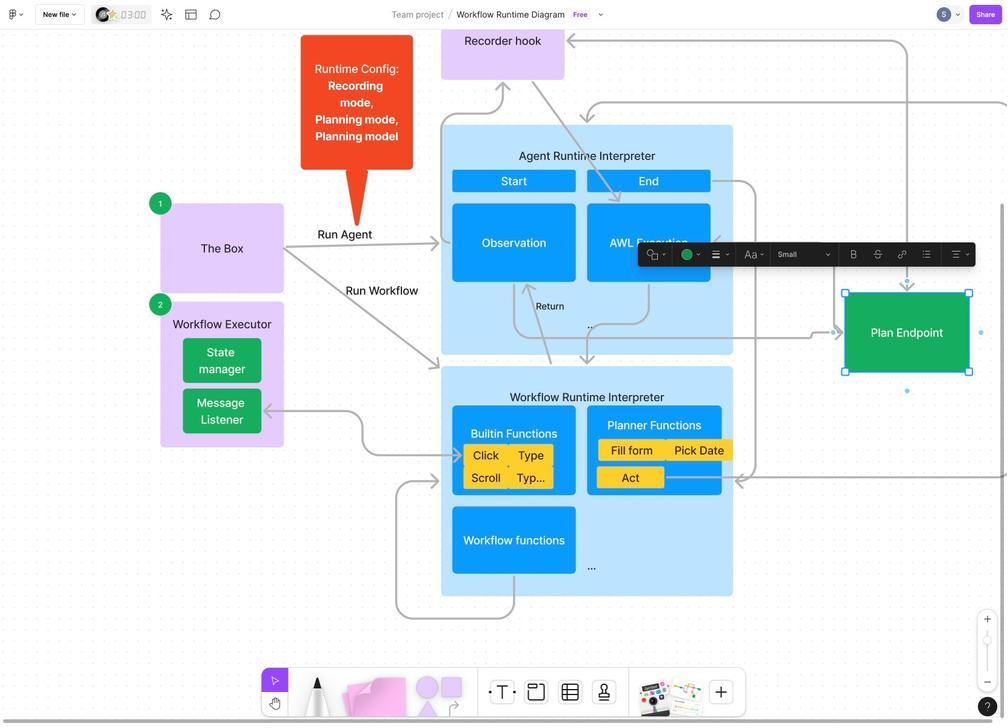Task type: describe. For each thing, give the bounding box(es) containing it.
multiplayer tools image
[[954, 0, 964, 29]]

diagram basics image
[[670, 678, 704, 703]]

Shape, square field
[[638, 243, 670, 267]]

Line style, thin none field
[[704, 243, 734, 267]]



Task type: locate. For each thing, give the bounding box(es) containing it.
File name text field
[[456, 7, 566, 22]]

Text alignment, text align center field
[[945, 243, 976, 267]]

view comments image
[[209, 8, 221, 21]]

Color, green field
[[675, 243, 704, 267]]

selection properties menu region
[[638, 243, 976, 267]]

main toolbar region
[[0, 0, 1008, 30]]

Typeface, simple field
[[739, 243, 768, 267]]



Task type: vqa. For each thing, say whether or not it's contained in the screenshot.
Diagram Basics image in the right of the page
yes



